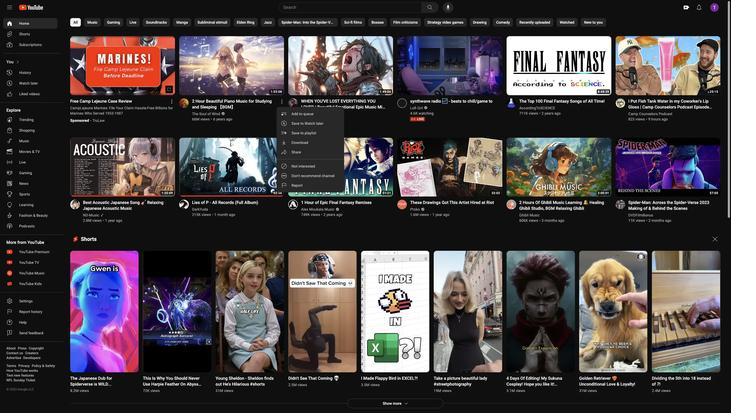 Task type: locate. For each thing, give the bounding box(es) containing it.
1 vertical spatial i
[[361, 376, 363, 381]]

0 horizontal spatial years
[[216, 117, 225, 121]]

remixes
[[356, 200, 372, 205]]

music inside best acoustic japanese song 🎸 relaxing japanese acoustic music
[[120, 206, 132, 211]]

1 horizontal spatial all
[[212, 200, 217, 205]]

0 vertical spatial all
[[73, 20, 78, 24]]

elden
[[237, 20, 246, 24]]

1 vertical spatial this
[[143, 376, 151, 381]]

this
[[450, 200, 458, 205], [143, 376, 151, 381]]

add
[[292, 112, 298, 116]]

0 horizontal spatial #shorts
[[158, 388, 172, 393]]

tv down youtube premium
[[34, 261, 39, 265]]

in
[[670, 99, 674, 104], [398, 376, 401, 381]]

1 vertical spatial free
[[147, 106, 154, 110]]

0 vertical spatial 1 month ago
[[324, 117, 345, 121]]

2 | from the left
[[641, 105, 642, 110]]

32 minutes, 2 seconds element
[[492, 192, 501, 195]]

epic up 927k
[[301, 112, 309, 116]]

2 vertical spatial -
[[246, 376, 247, 381]]

31m inside golden retriever ❤️‍🔥 unconditional love & loyalty! 31m views
[[580, 389, 587, 393]]

25 minutes, 15 seconds element
[[710, 90, 719, 94]]

more
[[6, 240, 16, 245]]

epic down everything
[[356, 105, 364, 110]]

camplejeune marines: file your claim hassle-free billions for marines who served 1953-1987
[[70, 106, 173, 115]]

0 horizontal spatial 1 month ago
[[215, 213, 235, 217]]

counselors up 9 on the right of the page
[[640, 112, 659, 116]]

review
[[119, 99, 132, 104]]

0 horizontal spatial 2023
[[10, 388, 17, 392]]

views inside the japanese dub for spiderverse is wild... 8.2m views
[[80, 389, 89, 393]]

1 vertical spatial beautiful
[[318, 105, 335, 110]]

31m down "unconditional"
[[580, 389, 587, 393]]

0 vertical spatial the
[[520, 99, 527, 104]]

to inside tab list
[[593, 20, 596, 24]]

of inside 'spider-man: across the spider-verse 2023 making of & behind the scenes'
[[644, 206, 648, 211]]

youtube premium link
[[3, 247, 58, 257], [3, 247, 58, 257]]

1 for these drawings got this artist hired at riot
[[433, 213, 435, 217]]

1 vertical spatial you
[[536, 382, 542, 387]]

1 months from the left
[[545, 219, 558, 223]]

youtube for kids
[[19, 282, 34, 286]]

of inside the 4 days of editing! my sukuna cosplay! hope you like it! #shorts
[[521, 376, 525, 381]]

0 horizontal spatial beautiful
[[206, 99, 223, 104]]

to right new
[[593, 20, 596, 24]]

0 horizontal spatial 2 years ago
[[324, 213, 343, 217]]

views down dvdfilmbonus
[[636, 219, 646, 223]]

#shorts down 'feather'
[[158, 388, 172, 393]]

when
[[301, 99, 314, 104]]

2 up and
[[192, 99, 195, 104]]

ago right hours
[[662, 117, 669, 121]]

save to playlist option
[[277, 128, 345, 138]]

2 31m from the left
[[580, 389, 587, 393]]

1 horizontal spatial shorts
[[81, 236, 97, 243]]

1 horizontal spatial |
[[641, 105, 642, 110]]

the left the 5th
[[669, 376, 675, 381]]

take a picture beautiful lady #streetphotography heading
[[434, 373, 503, 394]]

1 down 'inspiration'
[[324, 117, 326, 121]]

1:49:06
[[380, 90, 391, 94]]

advertise
[[6, 356, 21, 360]]

recently
[[520, 20, 534, 24]]

it!
[[551, 382, 555, 387]]

views down "unconditional"
[[588, 389, 598, 393]]

0 vertical spatial beautiful
[[206, 99, 223, 104]]

this inside these drawings got this artist hired at riot by proko 1,649,229 views 1 year ago 32 minutes element
[[450, 200, 458, 205]]

camp inside camp counselors podcast link
[[629, 112, 639, 116]]

0 horizontal spatial for
[[107, 376, 112, 381]]

2 sheldon from the left
[[248, 376, 263, 381]]

31m inside young sheldon - sheldon finds out he's hilarious #shorts 31m views
[[216, 389, 223, 393]]

to left playlist
[[301, 131, 304, 135]]

1 vertical spatial save
[[292, 131, 300, 135]]

shorts down '2.8m'
[[81, 236, 97, 243]]

verse inside tab list
[[328, 20, 338, 24]]

0 vertical spatial 2023
[[700, 200, 710, 205]]

man: inside tab list
[[294, 20, 302, 24]]

use
[[143, 382, 150, 387]]

1 horizontal spatial i
[[629, 99, 630, 104]]

developers link
[[23, 356, 41, 361]]

views inside dividing the 5th into 18 instead of 7! 2.4m views
[[662, 389, 671, 393]]

1 horizontal spatial months
[[652, 219, 665, 223]]

& right policy
[[42, 364, 44, 368]]

sheldon up hilarious
[[229, 376, 244, 381]]

the soul of wind image
[[179, 98, 189, 108]]

share option
[[277, 147, 345, 157]]

views down #streetphotography
[[443, 389, 452, 393]]

young sheldon - sheldon finds out he's hilarious #shorts heading
[[216, 373, 284, 394]]

31m down out
[[216, 389, 223, 393]]

0 horizontal spatial you
[[536, 382, 542, 387]]

1 vertical spatial of
[[521, 376, 525, 381]]

music
[[87, 20, 98, 24], [236, 99, 248, 104], [365, 105, 377, 110], [19, 139, 29, 143], [553, 200, 565, 205], [120, 206, 132, 211], [325, 207, 335, 212], [89, 213, 99, 218], [530, 213, 540, 218], [35, 271, 45, 276]]

years for final
[[545, 111, 554, 115]]

golden retriever ❤️‍🔥 unconditional love & loyalty! 31m views
[[580, 376, 636, 393]]

1 month ago down lies of p  - all records  (full album) by darkyuda 215,427 views 1 month ago 52 minutes element
[[215, 213, 235, 217]]

32:02 link
[[398, 138, 503, 197]]

i made flappy bird in excel?! link
[[361, 376, 418, 382]]

free left the billions
[[147, 106, 154, 110]]

elden ring
[[237, 20, 255, 24]]

in inside i made flappy bird in excel?! 3.5m views
[[398, 376, 401, 381]]

live down movies
[[19, 160, 26, 165]]

& left behind
[[649, 206, 652, 211]]

1 hour, 35 minutes, 9 seconds element
[[162, 192, 173, 195]]

ago down got
[[444, 213, 450, 217]]

how youtube works link
[[6, 369, 38, 373]]

shopping link
[[3, 125, 58, 136], [3, 125, 58, 136]]

month for loved
[[327, 117, 338, 121]]

never
[[189, 376, 200, 381]]

1 for best acoustic japanese song 🎸 relaxing japanese acoustic music
[[105, 219, 107, 223]]

golden retriever ❤️‍🔥 unconditional love & loyalty! heading
[[580, 373, 648, 394]]

0 horizontal spatial live
[[19, 160, 26, 165]]

0 vertical spatial camp
[[80, 99, 91, 104]]

mix down lost
[[327, 110, 334, 115]]

how
[[6, 369, 13, 373]]

from
[[17, 240, 26, 245]]

0 horizontal spatial of
[[521, 376, 525, 381]]

mix
[[378, 105, 385, 110], [327, 110, 334, 115], [638, 110, 645, 115]]

1 vertical spatial watch
[[305, 121, 315, 126]]

|
[[316, 105, 317, 110], [641, 105, 642, 110]]

the soul of wind
[[192, 112, 220, 116]]

man: for into
[[294, 20, 302, 24]]

0 vertical spatial report
[[292, 183, 303, 188]]

tv right movies
[[35, 150, 40, 154]]

lies of p  - all records  (full album) by darkyuda 215,427 views 1 month ago 52 minutes element
[[192, 200, 258, 206]]

privacy link
[[18, 364, 30, 369]]

1 horizontal spatial relaxing
[[556, 206, 573, 211]]

i inside 'i put fish tank water in my coworker's lip gloss | camp counselors podcast episode trail mix 10'
[[629, 99, 630, 104]]

2 vertical spatial japanese
[[79, 376, 97, 381]]

man: inside 'spider-man: across the spider-verse 2023 making of & behind the scenes'
[[643, 200, 652, 205]]

2 horizontal spatial epic
[[356, 105, 364, 110]]

the for the soul of wind
[[192, 112, 198, 116]]

None search field
[[270, 2, 440, 13]]

in left the my
[[670, 99, 674, 104]]

to inside option
[[299, 112, 303, 116]]

2 vertical spatial the
[[70, 376, 78, 381]]

1 horizontal spatial 2 years ago
[[542, 111, 561, 115]]

best
[[83, 200, 92, 205]]

playlist
[[305, 131, 317, 135]]

man: left into
[[294, 20, 302, 24]]

learning inside 2 hours of ghibli music learning 🔔 healing ghibli studio, bgm relaxing ghibli
[[566, 200, 583, 205]]

0 vertical spatial final
[[544, 99, 554, 104]]

avatar image image
[[711, 3, 720, 12]]

hour
[[196, 99, 205, 104], [305, 200, 314, 205]]

1 horizontal spatial final
[[544, 99, 554, 104]]

interested
[[299, 164, 315, 168]]

1 save from the top
[[292, 121, 300, 126]]

ago down the when you've lost everything you loved | beautiful emotional epic music mix & inspiration mix
[[338, 117, 345, 121]]

ago for tank
[[662, 117, 669, 121]]

1 year ago for japanese
[[105, 219, 122, 223]]

3
[[542, 219, 544, 223]]

youtube kids link
[[3, 279, 58, 289], [3, 279, 58, 289]]

relaxing right 🎸
[[147, 200, 164, 205]]

mix down 1 hour, 49 minutes, 6 seconds element
[[378, 105, 385, 110]]

0 vertical spatial -
[[449, 99, 450, 104]]

you right new
[[597, 20, 603, 24]]

2 horizontal spatial years
[[545, 111, 554, 115]]

1 vertical spatial 1 year ago
[[105, 219, 122, 223]]

the up 'spiderverse'
[[70, 376, 78, 381]]

year for drawings
[[436, 213, 443, 217]]

the right into
[[310, 20, 316, 24]]

i put fish tank water in my coworker's lip gloss | camp counselors podcast episode trail mix 10
[[629, 99, 710, 115]]

1 vertical spatial for
[[168, 106, 173, 110]]

2 vertical spatial epic
[[320, 200, 328, 205]]

2 months from the left
[[652, 219, 665, 223]]

report down settings
[[19, 310, 30, 314]]

for
[[249, 99, 254, 104], [168, 106, 173, 110], [107, 376, 112, 381]]

2 years ago down 1 hour of epic final fantasy remixes by alex moukala music 749,459 views 2 years ago 51 minutes element
[[324, 213, 343, 217]]

ago down 2 hours of ghibli music learning 🔔 healing ghibli studio, bgm relaxing ghibli link
[[559, 219, 565, 223]]

views inside this is why you should never use harpie feather on abyss actor... #shorts heading
[[151, 389, 160, 393]]

unconditional
[[580, 382, 606, 387]]

0 vertical spatial 2 years ago
[[542, 111, 561, 115]]

japanese inside the japanese dub for spiderverse is wild... 8.2m views
[[79, 376, 97, 381]]

i left made
[[361, 376, 363, 381]]

1 hour, 53 minutes, 8 seconds element
[[271, 90, 282, 94]]

606k
[[520, 219, 528, 223]]

watch inside save to watch later 'option'
[[305, 121, 315, 126]]

epic battle image
[[289, 98, 298, 108]]

beautiful
[[206, 99, 223, 104], [318, 105, 335, 110]]

1 horizontal spatial in
[[670, 99, 674, 104]]

counselors inside 'i put fish tank water in my coworker's lip gloss | camp counselors podcast episode trail mix 10'
[[655, 105, 677, 110]]

1 horizontal spatial epic
[[320, 200, 328, 205]]

press link
[[18, 346, 27, 351]]

live inside tab list
[[130, 20, 136, 24]]

0 vertical spatial fantasy
[[555, 99, 570, 104]]

all inside tab list
[[73, 20, 78, 24]]

1 horizontal spatial hour
[[305, 200, 314, 205]]

for inside camplejeune marines: file your claim hassle-free billions for marines who served 1953-1987
[[168, 106, 173, 110]]

history
[[31, 310, 42, 314]]

in inside 'i put fish tank water in my coworker's lip gloss | camp counselors podcast episode trail mix 10'
[[670, 99, 674, 104]]

2 vertical spatial all
[[212, 200, 217, 205]]

lies of p  - all records  (full album)
[[192, 200, 258, 205]]

save for save to playlist
[[292, 131, 300, 135]]

1 31m from the left
[[216, 389, 223, 393]]

years for piano
[[216, 117, 225, 121]]

time!
[[595, 99, 605, 104]]

0 vertical spatial of
[[536, 200, 540, 205]]

ghibli inside ghibli music 'link'
[[520, 213, 529, 218]]

save for save to watch later
[[292, 121, 300, 126]]

man:
[[294, 20, 302, 24], [643, 200, 652, 205]]

learning up the fashion
[[19, 203, 34, 207]]

1 | from the left
[[316, 105, 317, 110]]

views inside i made flappy bird in excel?! 3.5m views
[[371, 383, 380, 387]]

& left beauty
[[33, 214, 35, 218]]

0 vertical spatial verse
[[328, 20, 338, 24]]

2 horizontal spatial -
[[449, 99, 450, 104]]

sheldon left 'finds'
[[248, 376, 263, 381]]

0 horizontal spatial relaxing
[[147, 200, 164, 205]]

hour for beautiful
[[196, 99, 205, 104]]

views down the "he's"
[[224, 389, 234, 393]]

1.6m views
[[411, 213, 429, 217]]

japanese left song
[[111, 200, 129, 205]]

movies & tv
[[19, 150, 40, 154]]

save inside 'option'
[[292, 121, 300, 126]]

report for report history
[[19, 310, 30, 314]]

2 hours of ghibli music learning 🔔 healing ghibli studio, bgm relaxing ghibli by ghibli music 606,850 views 3 months ago 2 hours element
[[520, 200, 606, 212]]

you inside tab list
[[597, 20, 603, 24]]

all
[[73, 20, 78, 24], [589, 99, 594, 104], [212, 200, 217, 205]]

& inside 'spider-man: across the spider-verse 2023 making of & behind the scenes'
[[649, 206, 652, 211]]

to inside option
[[301, 131, 304, 135]]

0 vertical spatial hour
[[196, 99, 205, 104]]

hour inside '2 hour beautiful piano music for studying and sleeping 【bgm】'
[[196, 99, 205, 104]]

views down see
[[298, 383, 307, 387]]

1 year ago
[[433, 213, 450, 217], [105, 219, 122, 223]]

in right "bird"
[[398, 376, 401, 381]]

of
[[584, 99, 588, 104], [208, 112, 211, 116], [201, 200, 205, 205], [315, 200, 319, 205], [644, 206, 648, 211], [653, 382, 657, 387]]

views right 2.4m
[[662, 389, 671, 393]]

views inside didn't see that coming 💀 2.5m views
[[298, 383, 307, 387]]

epic inside the when you've lost everything you loved | beautiful emotional epic music mix & inspiration mix
[[356, 105, 364, 110]]

song
[[130, 200, 140, 205]]

& inside terms privacy policy & safety how youtube works test new features nfl sunday ticket
[[42, 364, 44, 368]]

for right the billions
[[168, 106, 173, 110]]

share
[[292, 150, 301, 154]]

1 month ago for everything
[[324, 117, 345, 121]]

counselors down water
[[655, 105, 677, 110]]

2 vertical spatial camp
[[629, 112, 639, 116]]

9
[[649, 117, 651, 121]]

lofi
[[411, 106, 417, 110]]

0 horizontal spatial you
[[6, 59, 14, 64]]

Search text field
[[284, 4, 421, 11]]

mix left 10
[[638, 110, 645, 115]]

& down "❤️‍🔥" at the right
[[617, 382, 620, 387]]

camp up the "823"
[[629, 112, 639, 116]]

youtube up test new features link
[[14, 369, 28, 373]]

views right 1.6m
[[420, 213, 429, 217]]

- right '🌌'
[[449, 99, 450, 104]]

to down "add to queue"
[[301, 121, 304, 126]]

0 horizontal spatial this
[[143, 376, 151, 381]]

these drawings got this artist hired at riot
[[411, 200, 495, 205]]

0 horizontal spatial month
[[218, 213, 228, 217]]

1 vertical spatial month
[[218, 213, 228, 217]]

report down the "don't"
[[292, 183, 303, 188]]

add to queue option
[[277, 109, 345, 119]]

1 for lies of p  - all records  (full album)
[[215, 213, 217, 217]]

- up hilarious
[[246, 376, 247, 381]]

1 horizontal spatial years
[[327, 213, 336, 217]]

watch down "epic battle"
[[305, 121, 315, 126]]

0 horizontal spatial 1 year ago
[[105, 219, 122, 223]]

1 hour of epic final fantasy remixes link
[[301, 200, 372, 206]]

to for save to watch later
[[301, 121, 304, 126]]

these drawings got this artist hired at riot by proko 1,649,229 views 1 year ago 32 minutes element
[[411, 200, 495, 206]]

served
[[93, 111, 104, 115]]

1 horizontal spatial you
[[166, 376, 173, 381]]

save up download on the top of page
[[292, 131, 300, 135]]

1 horizontal spatial camp
[[629, 112, 639, 116]]

to for new to you
[[593, 20, 596, 24]]

podcast inside 'i put fish tank water in my coworker's lip gloss | camp counselors podcast episode trail mix 10'
[[678, 105, 694, 110]]

0 vertical spatial counselors
[[655, 105, 677, 110]]

- for all
[[210, 200, 211, 205]]

not interested
[[292, 164, 315, 168]]

of inside 1 hour of epic final fantasy remixes by alex moukala music 749,459 views 2 years ago 51 minutes element
[[315, 200, 319, 205]]

list box containing add to queue
[[277, 107, 345, 192]]

of inside 'the top 100 final fantasy songs of all time! by accordingtoscience 711,719 views 2 years ago 8 hours, 48 minutes' element
[[584, 99, 588, 104]]

i made flappy bird in excel?! 3.5m views
[[361, 376, 418, 387]]

about press copyright contact us creators advertise developers
[[6, 347, 44, 360]]

ago for song
[[116, 219, 122, 223]]

0 horizontal spatial hour
[[196, 99, 205, 104]]

ago for final
[[555, 111, 561, 115]]

verse inside 'spider-man: across the spider-verse 2023 making of & behind the scenes'
[[688, 200, 699, 205]]

nd-
[[83, 213, 89, 218]]

gaming
[[107, 20, 120, 24], [19, 171, 32, 175]]

of inside dividing the 5th into 18 instead of 7! 2.4m views
[[653, 382, 657, 387]]

1 horizontal spatial year
[[436, 213, 443, 217]]

1 vertical spatial you
[[166, 376, 173, 381]]

strategy
[[428, 20, 442, 24]]

the japanese dub for spiderverse is wild... link
[[70, 376, 132, 388]]

movies
[[19, 150, 31, 154]]

2.8m
[[83, 219, 91, 223]]

youtube tv link
[[3, 257, 58, 268], [3, 257, 58, 268]]

fantasy left remixes
[[340, 200, 355, 205]]

of up moukala
[[315, 200, 319, 205]]

shorts
[[19, 32, 30, 36], [81, 236, 97, 243]]

i left 'put'
[[629, 99, 630, 104]]

copyright
[[29, 347, 44, 351]]

best acoustic japanese song 🎸 relaxing japanese acoustic music by nd-music 2,810,788 views 1 year ago 1 hour, 35 minutes element
[[83, 200, 169, 212]]

0 horizontal spatial in
[[398, 376, 401, 381]]

1 horizontal spatial beautiful
[[318, 105, 335, 110]]

1 vertical spatial hour
[[305, 200, 314, 205]]

beautiful inside '2 hour beautiful piano music for studying and sleeping 【bgm】'
[[206, 99, 223, 104]]

57:05 link
[[616, 138, 721, 197]]

ago for epic
[[337, 213, 343, 217]]

0 horizontal spatial 31m
[[216, 389, 223, 393]]

2 horizontal spatial #shorts
[[507, 388, 522, 393]]

ago for everything
[[338, 117, 345, 121]]

i for i put fish tank water in my coworker's lip gloss | camp counselors podcast episode trail mix 10
[[629, 99, 630, 104]]

2023 inside 'spider-man: across the spider-verse 2023 making of & behind the scenes'
[[700, 200, 710, 205]]

youtube tv
[[19, 261, 39, 265]]

2 horizontal spatial the
[[520, 99, 527, 104]]

💀
[[334, 376, 339, 381]]

ago down records at the top left
[[229, 213, 235, 217]]

list box
[[277, 107, 345, 192]]

hour for of
[[305, 200, 314, 205]]

of inside lies of p  - all records  (full album) by darkyuda 215,427 views 1 month ago 52 minutes element
[[201, 200, 205, 205]]

i put fish tank water in my coworker's lip gloss | camp counselors podcast episode trail mix 10 by camp counselors podcast 823 views 9 hours ago 25 minutes element
[[629, 98, 715, 115]]

2 down accordingtoscience 'link'
[[542, 111, 544, 115]]

the inside the japanese dub for spiderverse is wild... 8.2m views
[[70, 376, 78, 381]]

2 for the top 100 final fantasy songs of all time!
[[542, 111, 544, 115]]

& inside golden retriever ❤️‍🔥 unconditional love & loyalty! 31m views
[[617, 382, 620, 387]]

2 hours, 1 second element
[[598, 192, 610, 195]]

66m views
[[192, 117, 210, 121]]

0 vertical spatial later
[[31, 81, 38, 85]]

synthwave radio 🌌 - beats to chill/game to by lofi girl 12,857,428 views element
[[411, 98, 493, 104]]

report for report
[[292, 183, 303, 188]]

final up the alex moukala music link at the bottom left of the page
[[329, 200, 339, 205]]

hour up alex
[[305, 200, 314, 205]]

823 views
[[629, 117, 646, 121]]

the up 66m
[[192, 112, 198, 116]]

youtube left kids
[[19, 282, 34, 286]]

man: left across
[[643, 200, 652, 205]]

1 vertical spatial in
[[398, 376, 401, 381]]

kids
[[35, 282, 42, 286]]

1 vertical spatial 1 month ago
[[215, 213, 235, 217]]

2 horizontal spatial all
[[589, 99, 594, 104]]

1 vertical spatial man:
[[643, 200, 652, 205]]

views inside '4 days of editing! my sukuna cosplay! hope you like it! #shorts' heading
[[516, 389, 526, 393]]

of right soul
[[208, 112, 211, 116]]

fashion
[[19, 214, 32, 218]]

live status
[[411, 117, 425, 121]]

tv
[[35, 150, 40, 154], [34, 261, 39, 265]]

0 vertical spatial year
[[436, 213, 443, 217]]

the left the top
[[520, 99, 527, 104]]

1 horizontal spatial for
[[168, 106, 173, 110]]

games
[[453, 20, 464, 24]]

epic up the alex moukala music link at the bottom left of the page
[[320, 200, 328, 205]]

relaxing inside best acoustic japanese song 🎸 relaxing japanese acoustic music
[[147, 200, 164, 205]]

month down lies of p  - all records  (full album) by darkyuda 215,427 views 1 month ago 52 minutes element
[[218, 213, 228, 217]]

2 horizontal spatial mix
[[638, 110, 645, 115]]

to for save to playlist
[[301, 131, 304, 135]]

1 horizontal spatial verse
[[688, 200, 699, 205]]

of inside 2 hours of ghibli music learning 🔔 healing ghibli studio, bgm relaxing ghibli
[[536, 200, 540, 205]]

2 years ago down accordingtoscience 'link'
[[542, 111, 561, 115]]

2 down the alex moukala music link at the bottom left of the page
[[324, 213, 326, 217]]

free up 'camplejeune'
[[70, 99, 79, 104]]

report inside option
[[292, 183, 303, 188]]

more
[[393, 402, 402, 406]]

0 horizontal spatial all
[[73, 20, 78, 24]]

6
[[213, 117, 215, 121]]

views inside take a picture beautiful lady #streetphotography 19m views
[[443, 389, 452, 393]]

views down ghibli music 'link' at bottom
[[529, 219, 539, 223]]

to right add
[[299, 112, 303, 116]]

2 save from the top
[[292, 131, 300, 135]]

#shorts inside this is why you should never use harpie feather on abyss actor... #shorts
[[158, 388, 172, 393]]

1 horizontal spatial man:
[[643, 200, 652, 205]]

| inside 'i put fish tank water in my coworker's lip gloss | camp counselors podcast episode trail mix 10'
[[641, 105, 642, 110]]

didn't see that coming 💀 2.5m views
[[289, 376, 339, 387]]

8 hours, 48 minutes, 39 seconds element
[[598, 90, 610, 94]]

4 days of editing! my sukuna cosplay! hope you like it! #shorts heading
[[507, 373, 576, 394]]

of right days
[[521, 376, 525, 381]]

of left "7!"
[[653, 382, 657, 387]]

to inside 'option'
[[301, 121, 304, 126]]

take a picture beautiful lady #streetphotography 19m views
[[434, 376, 488, 393]]

tab list
[[70, 15, 607, 30]]

2 vertical spatial years
[[327, 213, 336, 217]]

1 year ago down best acoustic japanese song 🎸 relaxing japanese acoustic music
[[105, 219, 122, 223]]

save inside option
[[292, 131, 300, 135]]

didn't
[[289, 376, 299, 381]]

1 vertical spatial later
[[316, 121, 324, 126]]

1 horizontal spatial live
[[130, 20, 136, 24]]

days
[[510, 376, 520, 381]]

2 hour beautiful piano music for studying and sleeping 【bgm】 by the soul of wind 66,803,524 views 6 years ago 1 hour, 53 minutes element
[[192, 98, 278, 110]]

1 right the 2.8m views
[[105, 219, 107, 223]]

for left the studying
[[249, 99, 254, 104]]

i inside i made flappy bird in excel?! 3.5m views
[[361, 376, 363, 381]]

ago down 'spider-man: across the spider-verse 2023 making of & behind the scenes'
[[666, 219, 672, 223]]

0 vertical spatial free
[[70, 99, 79, 104]]

later
[[31, 81, 38, 85], [316, 121, 324, 126]]

0 vertical spatial gaming
[[107, 20, 120, 24]]

lofi girl image
[[398, 98, 407, 108]]

sukuna
[[549, 376, 563, 381]]

2 horizontal spatial for
[[249, 99, 254, 104]]

0 vertical spatial japanese
[[111, 200, 129, 205]]

you inside the 4 days of editing! my sukuna cosplay! hope you like it! #shorts
[[536, 382, 542, 387]]

of for hours
[[536, 200, 540, 205]]

ago down best acoustic japanese song 🎸 relaxing japanese acoustic music
[[116, 219, 122, 223]]

spider-man: across the spider-verse 2023   making of & behind the scenes by dvdfilmbonus 11,529 views 2 months ago 57 minutes element
[[629, 200, 715, 212]]

japanese up the nd-music link
[[83, 206, 102, 211]]

views down 'spiderverse'
[[80, 389, 89, 393]]

save down add
[[292, 121, 300, 126]]

3 months ago
[[542, 219, 565, 223]]



Task type: describe. For each thing, give the bounding box(es) containing it.
youtube premium
[[19, 250, 50, 254]]

months for bgm
[[545, 219, 558, 223]]

verse for spider-man: across the spider-verse 2023 making of & behind the scenes
[[688, 200, 699, 205]]

ghibli up "bgm"
[[541, 200, 552, 205]]

bird
[[389, 376, 397, 381]]

man: for across
[[643, 200, 652, 205]]

youtube kids
[[19, 282, 42, 286]]

epic battle link
[[301, 111, 319, 117]]

drawings
[[423, 200, 441, 205]]

to right beats
[[463, 99, 467, 104]]

57 minutes, 5 seconds element
[[710, 192, 719, 195]]

months for behind
[[652, 219, 665, 223]]

music inside the when you've lost everything you loved | beautiful emotional epic music mix & inspiration mix
[[365, 105, 377, 110]]

2.5m
[[289, 383, 297, 387]]

51 minutes, 21 seconds element
[[383, 192, 391, 195]]

more from youtube
[[6, 240, 44, 245]]

verse for spider-man: into the spider-verse
[[328, 20, 338, 24]]

views down the soul of wind
[[201, 117, 210, 121]]

free camp lejeune case review link
[[70, 98, 139, 104]]

editing!
[[526, 376, 541, 381]]

about
[[6, 347, 16, 351]]

hired
[[471, 200, 481, 205]]

52 minutes, 38 seconds element
[[274, 192, 282, 195]]

the japanese dub for spiderverse is wild... heading
[[70, 373, 139, 394]]

1 for when you've lost everything you loved | beautiful emotional epic music mix & inspiration mix
[[324, 117, 326, 121]]

the japanese dub for spiderverse is wild... 8.2m views
[[70, 376, 112, 393]]

4 days of editing! my sukuna cosplay! hope you like it! #shorts link
[[507, 376, 569, 393]]

i made flappy bird in excel?! heading
[[361, 373, 430, 388]]

out
[[216, 382, 222, 387]]

7!
[[658, 382, 661, 387]]

spider- up scenes
[[675, 200, 688, 205]]

mix inside 'i put fish tank water in my coworker's lip gloss | camp counselors podcast episode trail mix 10'
[[638, 110, 645, 115]]

0 horizontal spatial mix
[[327, 110, 334, 115]]

records
[[218, 200, 234, 205]]

all inside lies of p  - all records  (full album) by darkyuda 215,427 views 1 month ago 52 minutes element
[[212, 200, 217, 205]]

save to watch later option
[[277, 119, 345, 128]]

ghibli music link
[[520, 213, 541, 218]]

into
[[683, 376, 691, 381]]

didn't see that coming 💀 heading
[[289, 373, 357, 388]]

free inside camplejeune marines: file your claim hassle-free billions for marines who served 1953-1987
[[147, 106, 154, 110]]

2 years ago for final
[[324, 213, 343, 217]]

for inside the japanese dub for spiderverse is wild... 8.2m views
[[107, 376, 112, 381]]

sci-
[[345, 20, 351, 24]]

ago for this
[[444, 213, 450, 217]]

fashion & beauty
[[19, 214, 48, 218]]

2 for spider-man: across the spider-verse 2023 making of & behind the scenes
[[649, 219, 651, 223]]

0 vertical spatial acoustic
[[93, 200, 109, 205]]

32:02
[[492, 192, 501, 195]]

watched
[[560, 20, 575, 24]]

1 hour, 49 minutes, 6 seconds element
[[380, 90, 391, 94]]

chill/game
[[468, 99, 488, 104]]

best acoustic japanese song 🎸 relaxing japanese acoustic music link
[[83, 200, 169, 212]]

not interested option
[[277, 162, 345, 171]]

youtube inside terms privacy policy & safety how youtube works test new features nfl sunday ticket
[[14, 369, 28, 373]]

terms
[[6, 364, 16, 368]]

2 inside '2 hour beautiful piano music for studying and sleeping 【bgm】'
[[192, 99, 195, 104]]

2 inside 2 hours of ghibli music learning 🔔 healing ghibli studio, bgm relaxing ghibli
[[520, 200, 522, 205]]

dividing the 5th into 18 instead of 7! link
[[653, 376, 715, 388]]

camp inside 'i put fish tank water in my coworker's lip gloss | camp counselors podcast episode trail mix 10'
[[643, 105, 654, 110]]

home
[[19, 21, 29, 26]]

views down moukala
[[311, 213, 320, 217]]

the for the top 100 final fantasy songs of all time!
[[520, 99, 527, 104]]

dub
[[98, 376, 106, 381]]

advertise link
[[6, 356, 21, 361]]

0 horizontal spatial free
[[70, 99, 79, 104]]

download option
[[277, 138, 345, 147]]

loyalty!
[[621, 382, 636, 387]]

battle
[[309, 112, 319, 116]]

alex moukala music image
[[289, 200, 298, 210]]

57:05
[[710, 192, 719, 195]]

year for acoustic
[[108, 219, 115, 223]]

nd music image
[[70, 200, 80, 210]]

report option
[[277, 181, 345, 190]]

tab list containing all
[[70, 15, 607, 30]]

i put fish tank water in my coworker's lip gloss | camp counselors podcast episode trail mix 10 link
[[629, 98, 715, 115]]

coworker's
[[682, 99, 703, 104]]

1 vertical spatial podcast
[[659, 112, 673, 116]]

don't recommend channel option
[[277, 171, 345, 181]]

& inside the when you've lost everything you loved | beautiful emotional epic music mix & inspiration mix
[[301, 110, 304, 115]]

711k
[[520, 111, 528, 115]]

11k views
[[629, 219, 646, 223]]

1 vertical spatial japanese
[[83, 206, 102, 211]]

dvdfilmbonus image
[[616, 200, 626, 210]]

1 up alex
[[301, 200, 304, 205]]

2.4m
[[653, 389, 661, 393]]

views inside golden retriever ❤️‍🔥 unconditional love & loyalty! 31m views
[[588, 389, 598, 393]]

3.1m views
[[507, 389, 526, 393]]

synthwave radio 🌌 - beats to chill/game to link
[[411, 98, 493, 104]]

0 horizontal spatial learning
[[19, 203, 34, 207]]

my
[[542, 376, 548, 381]]

1 vertical spatial acoustic
[[103, 206, 119, 211]]

all inside 'the top 100 final fantasy songs of all time! by accordingtoscience 711,719 views 2 years ago 8 hours, 48 minutes' element
[[589, 99, 594, 104]]

like
[[544, 382, 550, 387]]

inspiration
[[305, 110, 326, 115]]

lip
[[704, 99, 709, 104]]

dividing the 5th into 18 instead of 7! heading
[[653, 373, 721, 394]]

film criticisms
[[394, 20, 418, 24]]

settings
[[19, 299, 33, 303]]

views down darkyuda link
[[202, 213, 211, 217]]

views down the nd-music link
[[92, 219, 102, 223]]

proko image
[[398, 200, 407, 210]]

privacy
[[18, 364, 30, 368]]

the right across
[[668, 200, 674, 205]]

hours
[[652, 117, 661, 121]]

beautiful inside the when you've lost everything you loved | beautiful emotional epic music mix & inspiration mix
[[318, 105, 335, 110]]

music inside '2 hour beautiful piano music for studying and sleeping 【bgm】'
[[236, 99, 248, 104]]

spider- right into
[[317, 20, 328, 24]]

accordingtoscience link
[[520, 105, 556, 111]]

accordingtoscience image
[[507, 98, 517, 108]]

beauty
[[36, 214, 48, 218]]

on
[[181, 382, 186, 387]]

works
[[29, 369, 38, 373]]

0 vertical spatial watch
[[19, 81, 30, 85]]

nfl
[[6, 379, 13, 383]]

2 for 1 hour of epic final fantasy remixes
[[324, 213, 326, 217]]

you inside this is why you should never use harpie feather on abyss actor... #shorts
[[166, 376, 173, 381]]

when you've lost everything you loved | beautiful emotional epic music mix & inspiration mix by epic battle 927,791 views 1 month ago 1 hour, 49 minutes element
[[301, 98, 387, 115]]

alex moukala music link
[[301, 207, 335, 212]]

llc
[[29, 388, 34, 392]]

ago for the
[[666, 219, 672, 223]]

1 horizontal spatial mix
[[378, 105, 385, 110]]

don't recommend channel
[[292, 174, 335, 178]]

0 horizontal spatial epic
[[301, 112, 309, 116]]

ticket
[[26, 379, 35, 383]]

0 horizontal spatial shorts
[[19, 32, 30, 36]]

the inside dividing the 5th into 18 instead of 7! 2.4m views
[[669, 376, 675, 381]]

the inside tab list
[[310, 20, 316, 24]]

1 vertical spatial counselors
[[640, 112, 659, 116]]

test
[[6, 374, 13, 378]]

1987
[[115, 111, 123, 115]]

1 horizontal spatial fantasy
[[555, 99, 570, 104]]

youtube for music
[[19, 271, 34, 276]]

music inside 'link'
[[530, 213, 540, 218]]

songs
[[571, 99, 583, 104]]

ghibli down "hours"
[[520, 206, 531, 211]]

the top 100 final fantasy songs of all time! by accordingtoscience 711,719 views 2 years ago 8 hours, 48 minutes element
[[520, 98, 605, 104]]

films
[[354, 20, 362, 24]]

this inside this is why you should never use harpie feather on abyss actor... #shorts
[[143, 376, 151, 381]]

views down "battle"
[[311, 117, 320, 121]]

spider-man: across the spider-verse 2023 making of & behind the scenes link
[[629, 200, 715, 212]]

1 vertical spatial shorts
[[81, 236, 97, 243]]

ghibli down 🔔
[[574, 206, 585, 211]]

camp counselors podcast image
[[616, 98, 626, 108]]

0 horizontal spatial later
[[31, 81, 38, 85]]

why
[[157, 376, 165, 381]]

later inside 'option'
[[316, 121, 324, 126]]

1 sheldon from the left
[[229, 376, 244, 381]]

show more button
[[348, 399, 444, 409]]

golden
[[580, 376, 593, 381]]

1 month ago for -
[[215, 213, 235, 217]]

bgm
[[546, 206, 555, 211]]

1 year ago for got
[[433, 213, 450, 217]]

spider- left into
[[282, 20, 294, 24]]

1 vertical spatial tv
[[34, 261, 39, 265]]

0 horizontal spatial gaming
[[19, 171, 32, 175]]

ago for -
[[229, 213, 235, 217]]

darkyuda image
[[179, 200, 189, 210]]

3.5m
[[361, 383, 370, 387]]

0 vertical spatial you
[[6, 59, 14, 64]]

years for epic
[[327, 213, 336, 217]]

Show more text field
[[383, 402, 402, 406]]

views inside young sheldon - sheldon finds out he's hilarious #shorts 31m views
[[224, 389, 234, 393]]

1 hour of epic final fantasy remixes by alex moukala music 749,459 views 2 years ago 51 minutes element
[[301, 200, 372, 206]]

liked
[[19, 92, 28, 96]]

1 vertical spatial live
[[19, 160, 26, 165]]

views down "accordingtoscience"
[[529, 111, 539, 115]]

feedback
[[28, 331, 44, 335]]

#shorts inside the 4 days of editing! my sukuna cosplay! hope you like it! #shorts
[[507, 388, 522, 393]]

to for add to queue
[[299, 112, 303, 116]]

youtube for premium
[[19, 250, 34, 254]]

for inside '2 hour beautiful piano music for studying and sleeping 【bgm】'
[[249, 99, 254, 104]]

- for beats
[[449, 99, 450, 104]]

25:15
[[710, 90, 719, 94]]

0 vertical spatial tv
[[35, 150, 40, 154]]

youtube up youtube premium
[[27, 240, 44, 245]]

send
[[19, 331, 28, 335]]

relaxing inside 2 hours of ghibli music learning 🔔 healing ghibli studio, bgm relaxing ghibli
[[556, 206, 573, 211]]

ago for ghibli
[[559, 219, 565, 223]]

| inside the when you've lost everything you loved | beautiful emotional epic music mix & inspiration mix
[[316, 105, 317, 110]]

youtube for tv
[[19, 261, 34, 265]]

of inside the soul of wind link
[[208, 112, 211, 116]]

love
[[607, 382, 616, 387]]

the right behind
[[667, 206, 673, 211]]

marines
[[70, 111, 84, 115]]

1 vertical spatial final
[[329, 200, 339, 205]]

to right chill/game
[[489, 99, 493, 104]]

beats
[[451, 99, 462, 104]]

news
[[19, 182, 29, 186]]

ago for piano
[[226, 117, 233, 121]]

- inside young sheldon - sheldon finds out he's hilarious #shorts 31m views
[[246, 376, 247, 381]]

2:00:01
[[598, 192, 610, 195]]

proko
[[411, 207, 420, 212]]

2 hours of ghibli music learning 🔔 healing ghibli studio, bgm relaxing ghibli link
[[520, 200, 606, 212]]

i for i made flappy bird in excel?! 3.5m views
[[361, 376, 363, 381]]

215k views
[[192, 213, 211, 217]]

new to you
[[585, 20, 603, 24]]

spider- up making
[[629, 200, 643, 205]]

report history
[[19, 310, 42, 314]]

he's
[[223, 382, 231, 387]]

month for records
[[218, 213, 228, 217]]

#shorts inside young sheldon - sheldon finds out he's hilarious #shorts 31m views
[[250, 382, 265, 387]]

dvdfilmbonus
[[629, 213, 654, 218]]

this is why you should never use harpie feather on abyss actor... #shorts heading
[[143, 373, 212, 394]]

recently uploaded
[[520, 20, 551, 24]]

subscriptions
[[19, 43, 42, 47]]

new
[[14, 374, 20, 378]]

that
[[308, 376, 317, 381]]

1.6m
[[411, 213, 419, 217]]

1 vertical spatial fantasy
[[340, 200, 355, 205]]

2 years ago for fantasy
[[542, 111, 561, 115]]

trulaw
[[93, 118, 105, 123]]

of for days
[[521, 376, 525, 381]]

views right the "823"
[[636, 117, 646, 121]]

camp inside the free camp lejeune case review link
[[80, 99, 91, 104]]

your
[[116, 106, 123, 110]]

episode
[[695, 105, 710, 110]]

ghibli music image
[[507, 200, 517, 210]]

& right movies
[[32, 150, 34, 154]]

music inside 2 hours of ghibli music learning 🔔 healing ghibli studio, bgm relaxing ghibli
[[553, 200, 565, 205]]



Task type: vqa. For each thing, say whether or not it's contained in the screenshot.
Settings
yes



